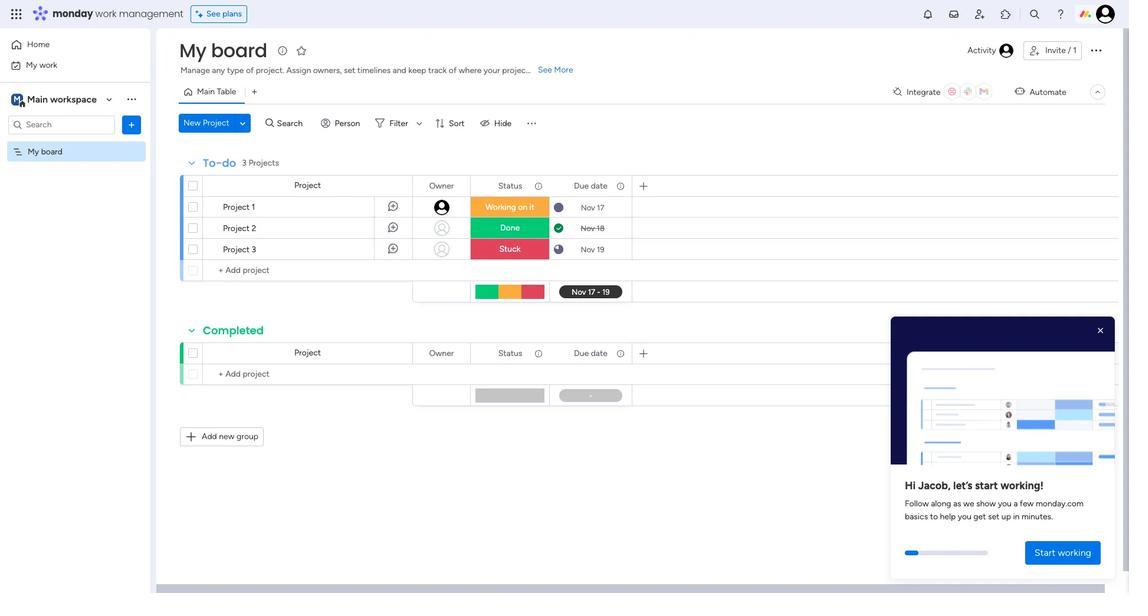 Task type: vqa. For each thing, say whether or not it's contained in the screenshot.
along
yes



Task type: locate. For each thing, give the bounding box(es) containing it.
0 vertical spatial my board
[[179, 37, 267, 64]]

my down search in workspace "field" at the top of page
[[28, 147, 39, 157]]

nov left the 17
[[581, 203, 596, 212]]

1 horizontal spatial work
[[95, 7, 117, 21]]

angle down image
[[240, 119, 246, 128]]

owners,
[[313, 66, 342, 76]]

0 horizontal spatial set
[[344, 66, 356, 76]]

nov left '19'
[[581, 245, 595, 254]]

1 due date field from the top
[[572, 180, 611, 193]]

see for see more
[[538, 65, 553, 75]]

1 horizontal spatial options image
[[1090, 43, 1104, 57]]

1 date from the top
[[591, 181, 608, 191]]

2 vertical spatial nov
[[581, 245, 595, 254]]

0 vertical spatial owner field
[[427, 180, 457, 193]]

of right type
[[246, 66, 254, 76]]

board up type
[[211, 37, 267, 64]]

1 vertical spatial 1
[[252, 202, 255, 213]]

work
[[95, 7, 117, 21], [39, 60, 57, 70]]

1 horizontal spatial my board
[[179, 37, 267, 64]]

follow
[[906, 500, 930, 510]]

1 vertical spatial work
[[39, 60, 57, 70]]

hide
[[495, 118, 512, 128]]

on
[[518, 202, 528, 213]]

1 vertical spatial status
[[499, 349, 523, 359]]

Owner field
[[427, 180, 457, 193], [427, 347, 457, 360]]

+ Add project text field
[[209, 368, 407, 382]]

you down "we"
[[959, 513, 972, 523]]

automate
[[1030, 87, 1067, 97]]

invite
[[1046, 45, 1067, 55]]

1 vertical spatial nov
[[581, 224, 595, 233]]

autopilot image
[[1016, 84, 1026, 99]]

workspace
[[50, 94, 97, 105]]

due
[[574, 181, 589, 191], [574, 349, 589, 359]]

sort
[[449, 118, 465, 128]]

my board
[[179, 37, 267, 64], [28, 147, 63, 157]]

nov 19
[[581, 245, 605, 254]]

1 status field from the top
[[496, 180, 526, 193]]

0 vertical spatial board
[[211, 37, 267, 64]]

main workspace
[[27, 94, 97, 105]]

add view image
[[252, 88, 257, 97]]

options image right /
[[1090, 43, 1104, 57]]

1 vertical spatial see
[[538, 65, 553, 75]]

0 vertical spatial nov
[[581, 203, 596, 212]]

add to favorites image
[[296, 45, 308, 56]]

you
[[999, 500, 1012, 510], [959, 513, 972, 523]]

0 horizontal spatial work
[[39, 60, 57, 70]]

set right owners,
[[344, 66, 356, 76]]

0 horizontal spatial of
[[246, 66, 254, 76]]

To-do field
[[200, 156, 239, 171]]

you left a
[[999, 500, 1012, 510]]

add new group
[[202, 432, 259, 442]]

1 vertical spatial owner field
[[427, 347, 457, 360]]

0 vertical spatial owner
[[429, 181, 454, 191]]

1 vertical spatial owner
[[429, 349, 454, 359]]

work for monday
[[95, 7, 117, 21]]

options image
[[1090, 43, 1104, 57], [126, 119, 138, 131]]

project
[[203, 118, 230, 128], [295, 181, 321, 191], [223, 202, 250, 213], [223, 224, 250, 234], [223, 245, 250, 255], [295, 348, 321, 358]]

3
[[252, 245, 256, 255]]

0 vertical spatial date
[[591, 181, 608, 191]]

person button
[[316, 114, 367, 133]]

work down home
[[39, 60, 57, 70]]

1 horizontal spatial you
[[999, 500, 1012, 510]]

1 inside button
[[1074, 45, 1077, 55]]

hi
[[906, 480, 916, 493]]

working!
[[1001, 480, 1044, 493]]

group
[[237, 432, 259, 442]]

see plans button
[[191, 5, 247, 23]]

new project button
[[179, 114, 234, 133]]

board
[[211, 37, 267, 64], [41, 147, 63, 157]]

1 horizontal spatial set
[[989, 513, 1000, 523]]

1 vertical spatial status field
[[496, 347, 526, 360]]

0 vertical spatial options image
[[1090, 43, 1104, 57]]

2 status from the top
[[499, 349, 523, 359]]

see left more
[[538, 65, 553, 75]]

1 due from the top
[[574, 181, 589, 191]]

19
[[597, 245, 605, 254]]

0 horizontal spatial board
[[41, 147, 63, 157]]

select product image
[[11, 8, 22, 20]]

progress bar
[[906, 551, 919, 556]]

status
[[499, 181, 523, 191], [499, 349, 523, 359]]

2 due date field from the top
[[572, 347, 611, 360]]

0 vertical spatial status
[[499, 181, 523, 191]]

1 right /
[[1074, 45, 1077, 55]]

few
[[1021, 500, 1035, 510]]

due date
[[574, 181, 608, 191], [574, 349, 608, 359]]

my inside list box
[[28, 147, 39, 157]]

2 status field from the top
[[496, 347, 526, 360]]

1 vertical spatial options image
[[126, 119, 138, 131]]

my board up any
[[179, 37, 267, 64]]

1 status from the top
[[499, 181, 523, 191]]

column information image
[[534, 182, 544, 191]]

due date for first due date field from the bottom
[[574, 349, 608, 359]]

date
[[591, 181, 608, 191], [591, 349, 608, 359]]

2 nov from the top
[[581, 224, 595, 233]]

project 1
[[223, 202, 255, 213]]

home button
[[7, 35, 127, 54]]

see for see plans
[[206, 9, 221, 19]]

of right 'track'
[[449, 66, 457, 76]]

2 date from the top
[[591, 349, 608, 359]]

lottie animation image
[[891, 322, 1116, 470]]

0 vertical spatial work
[[95, 7, 117, 21]]

workspace options image
[[126, 93, 138, 105]]

of
[[246, 66, 254, 76], [449, 66, 457, 76]]

1 vertical spatial due date field
[[572, 347, 611, 360]]

1 vertical spatial due
[[574, 349, 589, 359]]

my inside button
[[26, 60, 37, 70]]

column information image
[[616, 182, 626, 191], [534, 349, 544, 359], [616, 349, 626, 359]]

sort button
[[430, 114, 472, 133]]

0 horizontal spatial options image
[[126, 119, 138, 131]]

0 horizontal spatial you
[[959, 513, 972, 523]]

invite / 1
[[1046, 45, 1077, 55]]

1 vertical spatial my board
[[28, 147, 63, 157]]

inbox image
[[949, 8, 961, 20]]

new
[[184, 118, 201, 128]]

work right monday
[[95, 7, 117, 21]]

working
[[486, 202, 516, 213]]

0 vertical spatial see
[[206, 9, 221, 19]]

start working button
[[1026, 542, 1102, 566]]

see inside button
[[206, 9, 221, 19]]

0 horizontal spatial my board
[[28, 147, 63, 157]]

workspace selection element
[[11, 92, 99, 108]]

0 vertical spatial 1
[[1074, 45, 1077, 55]]

see
[[206, 9, 221, 19], [538, 65, 553, 75]]

to-do
[[203, 156, 236, 171]]

workspace image
[[11, 93, 23, 106]]

type
[[227, 66, 244, 76]]

options image down the workspace options icon
[[126, 119, 138, 131]]

1 horizontal spatial 1
[[1074, 45, 1077, 55]]

3 nov from the top
[[581, 245, 595, 254]]

invite members image
[[975, 8, 987, 20]]

project inside button
[[203, 118, 230, 128]]

new
[[219, 432, 235, 442]]

date for 2nd due date field from the bottom of the page
[[591, 181, 608, 191]]

set left up
[[989, 513, 1000, 523]]

show board description image
[[276, 45, 290, 57]]

owner for 2nd 'owner' field from the bottom
[[429, 181, 454, 191]]

1 horizontal spatial board
[[211, 37, 267, 64]]

1 horizontal spatial main
[[197, 87, 215, 97]]

where
[[459, 66, 482, 76]]

main inside workspace selection element
[[27, 94, 48, 105]]

1 due date from the top
[[574, 181, 608, 191]]

see left plans
[[206, 9, 221, 19]]

Status field
[[496, 180, 526, 193], [496, 347, 526, 360]]

stuck
[[500, 244, 521, 254]]

0 vertical spatial due
[[574, 181, 589, 191]]

1 owner field from the top
[[427, 180, 457, 193]]

integrate
[[907, 87, 941, 97]]

my down home
[[26, 60, 37, 70]]

0 vertical spatial due date
[[574, 181, 608, 191]]

due date for 2nd due date field from the bottom of the page
[[574, 181, 608, 191]]

follow along as we show you a few monday.com basics to help you get set up in minutes.
[[906, 500, 1084, 523]]

my
[[179, 37, 207, 64], [26, 60, 37, 70], [28, 147, 39, 157]]

0 horizontal spatial see
[[206, 9, 221, 19]]

done
[[501, 223, 520, 233]]

main inside button
[[197, 87, 215, 97]]

0 horizontal spatial main
[[27, 94, 48, 105]]

1 nov from the top
[[581, 203, 596, 212]]

let's
[[954, 480, 973, 493]]

work for my
[[39, 60, 57, 70]]

set
[[344, 66, 356, 76], [989, 513, 1000, 523]]

nov left 18
[[581, 224, 595, 233]]

1 vertical spatial board
[[41, 147, 63, 157]]

0 horizontal spatial 1
[[252, 202, 255, 213]]

0 vertical spatial status field
[[496, 180, 526, 193]]

1 up 2
[[252, 202, 255, 213]]

2 owner from the top
[[429, 349, 454, 359]]

person
[[335, 118, 360, 128]]

basics
[[906, 513, 929, 523]]

option
[[0, 141, 151, 143]]

v2 done deadline image
[[554, 223, 564, 234]]

status field for to-do
[[496, 180, 526, 193]]

add
[[202, 432, 217, 442]]

2 due date from the top
[[574, 349, 608, 359]]

1 horizontal spatial of
[[449, 66, 457, 76]]

0 vertical spatial due date field
[[572, 180, 611, 193]]

home
[[27, 40, 50, 50]]

1 vertical spatial set
[[989, 513, 1000, 523]]

do
[[222, 156, 236, 171]]

1 vertical spatial due date
[[574, 349, 608, 359]]

main right the workspace icon
[[27, 94, 48, 105]]

1 horizontal spatial see
[[538, 65, 553, 75]]

my work
[[26, 60, 57, 70]]

my board down search in workspace "field" at the top of page
[[28, 147, 63, 157]]

a
[[1014, 500, 1019, 510]]

apps image
[[1001, 8, 1012, 20]]

17
[[597, 203, 605, 212]]

Due date field
[[572, 180, 611, 193], [572, 347, 611, 360]]

nov 18
[[581, 224, 605, 233]]

it
[[530, 202, 535, 213]]

hi jacob, let's start working!
[[906, 480, 1044, 493]]

0 vertical spatial you
[[999, 500, 1012, 510]]

jacob simon image
[[1097, 5, 1116, 24]]

board down search in workspace "field" at the top of page
[[41, 147, 63, 157]]

main left table
[[197, 87, 215, 97]]

1 owner from the top
[[429, 181, 454, 191]]

add new group button
[[180, 428, 264, 447]]

owner
[[429, 181, 454, 191], [429, 349, 454, 359]]

start
[[976, 480, 999, 493]]

work inside button
[[39, 60, 57, 70]]

to-
[[203, 156, 222, 171]]

1 vertical spatial date
[[591, 349, 608, 359]]



Task type: describe. For each thing, give the bounding box(es) containing it.
start
[[1035, 548, 1056, 559]]

status field for completed
[[496, 347, 526, 360]]

assign
[[287, 66, 311, 76]]

manage any type of project. assign owners, set timelines and keep track of where your project stands.
[[181, 66, 558, 76]]

see more
[[538, 65, 574, 75]]

project 2
[[223, 224, 256, 234]]

stands.
[[531, 66, 558, 76]]

1 vertical spatial you
[[959, 513, 972, 523]]

/
[[1069, 45, 1072, 55]]

m
[[14, 94, 21, 104]]

as
[[954, 500, 962, 510]]

dapulse integrations image
[[894, 88, 903, 97]]

2 of from the left
[[449, 66, 457, 76]]

project
[[503, 66, 529, 76]]

to
[[931, 513, 939, 523]]

Completed field
[[200, 324, 267, 339]]

start working
[[1035, 548, 1092, 559]]

2 owner field from the top
[[427, 347, 457, 360]]

owner for second 'owner' field
[[429, 349, 454, 359]]

new project
[[184, 118, 230, 128]]

see more link
[[537, 64, 575, 76]]

v2 search image
[[266, 117, 274, 130]]

working on it
[[486, 202, 535, 213]]

help
[[941, 513, 957, 523]]

Search field
[[274, 115, 310, 132]]

in
[[1014, 513, 1020, 523]]

working
[[1059, 548, 1092, 559]]

activity
[[968, 45, 997, 55]]

0 vertical spatial set
[[344, 66, 356, 76]]

My board field
[[177, 37, 270, 64]]

manage
[[181, 66, 210, 76]]

lottie animation element
[[891, 317, 1116, 470]]

we
[[964, 500, 975, 510]]

help image
[[1056, 8, 1067, 20]]

main table
[[197, 87, 236, 97]]

status for completed
[[499, 349, 523, 359]]

set inside follow along as we show you a few monday.com basics to help you get set up in minutes.
[[989, 513, 1000, 523]]

my up manage
[[179, 37, 207, 64]]

status for to-do
[[499, 181, 523, 191]]

2
[[252, 224, 256, 234]]

any
[[212, 66, 225, 76]]

2 due from the top
[[574, 349, 589, 359]]

collapse board header image
[[1094, 87, 1103, 97]]

main for main workspace
[[27, 94, 48, 105]]

see plans
[[206, 9, 242, 19]]

activity button
[[964, 41, 1020, 60]]

close image
[[1096, 325, 1108, 337]]

monday.com
[[1037, 500, 1084, 510]]

minutes.
[[1022, 513, 1054, 523]]

filter button
[[371, 114, 427, 133]]

menu image
[[526, 117, 538, 129]]

board inside list box
[[41, 147, 63, 157]]

nov for 1
[[581, 203, 596, 212]]

main for main table
[[197, 87, 215, 97]]

my work button
[[7, 56, 127, 75]]

more
[[555, 65, 574, 75]]

project.
[[256, 66, 285, 76]]

your
[[484, 66, 500, 76]]

monday work management
[[53, 7, 183, 21]]

and
[[393, 66, 407, 76]]

Search in workspace field
[[25, 118, 99, 132]]

completed
[[203, 324, 264, 338]]

management
[[119, 7, 183, 21]]

jacob,
[[919, 480, 951, 493]]

date for first due date field from the bottom
[[591, 349, 608, 359]]

search everything image
[[1030, 8, 1041, 20]]

get
[[974, 513, 987, 523]]

monday
[[53, 7, 93, 21]]

up
[[1002, 513, 1012, 523]]

main table button
[[179, 83, 245, 102]]

project 3
[[223, 245, 256, 255]]

show
[[977, 500, 997, 510]]

my board inside my board list box
[[28, 147, 63, 157]]

table
[[217, 87, 236, 97]]

nov for 2
[[581, 224, 595, 233]]

filter
[[390, 118, 408, 128]]

track
[[429, 66, 447, 76]]

keep
[[409, 66, 427, 76]]

notifications image
[[923, 8, 935, 20]]

along
[[932, 500, 952, 510]]

1 of from the left
[[246, 66, 254, 76]]

arrow down image
[[413, 116, 427, 130]]

plans
[[223, 9, 242, 19]]

invite / 1 button
[[1024, 41, 1083, 60]]

18
[[597, 224, 605, 233]]

my board list box
[[0, 139, 151, 321]]

+ Add project text field
[[209, 264, 407, 278]]

hide button
[[476, 114, 519, 133]]

timelines
[[358, 66, 391, 76]]



